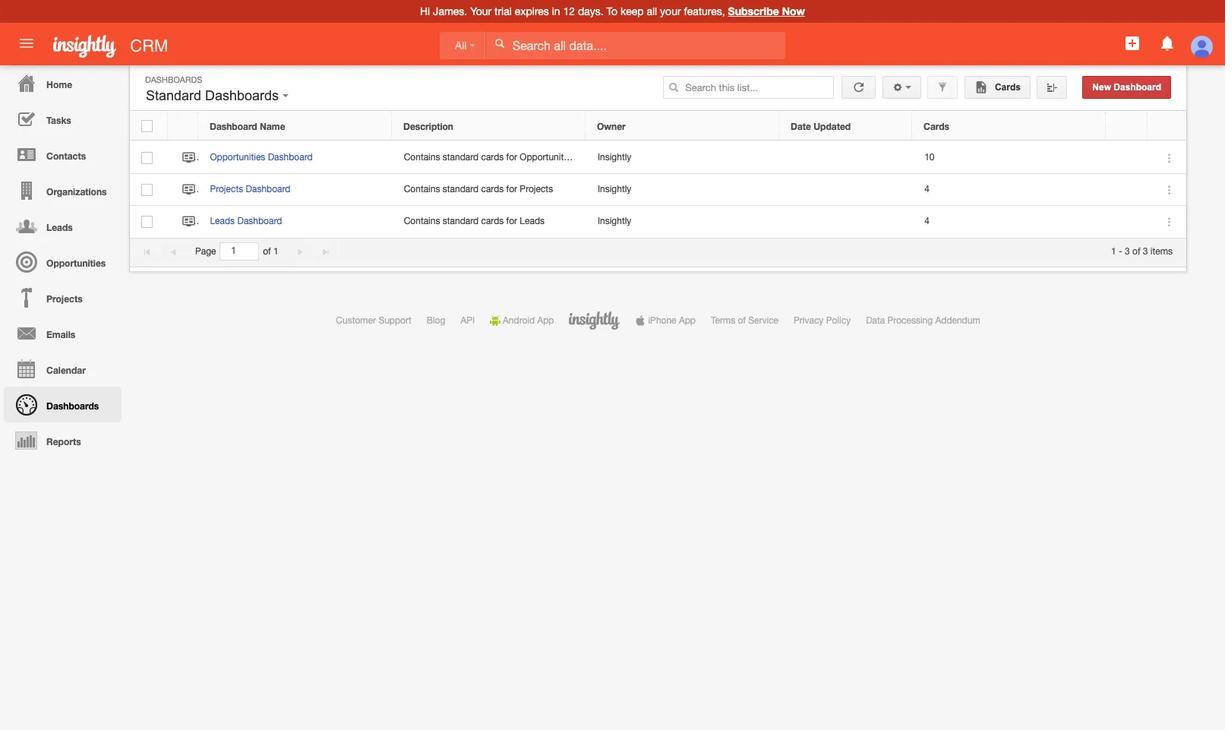 Task type: vqa. For each thing, say whether or not it's contained in the screenshot.
TIME
no



Task type: locate. For each thing, give the bounding box(es) containing it.
1 vertical spatial cards
[[924, 121, 950, 132]]

contains standard cards for opportunities
[[404, 152, 575, 163]]

0 vertical spatial 4
[[925, 184, 930, 195]]

2 horizontal spatial opportunities
[[520, 152, 575, 163]]

contains down contains standard cards for projects
[[404, 216, 440, 227]]

opportunities up projects "link"
[[46, 258, 106, 269]]

2 insightly cell from the top
[[586, 174, 780, 206]]

dashboard for projects dashboard
[[246, 184, 291, 195]]

opportunities for opportunities
[[46, 258, 106, 269]]

1 standard from the top
[[443, 152, 479, 163]]

contains up contains standard cards for leads
[[404, 184, 440, 195]]

crm
[[130, 36, 168, 55]]

projects for projects
[[46, 293, 83, 305]]

3 for from the top
[[506, 216, 517, 227]]

0 horizontal spatial projects
[[46, 293, 83, 305]]

standard down contains standard cards for projects
[[443, 216, 479, 227]]

2 4 from the top
[[925, 216, 930, 227]]

dashboard up of 1
[[237, 216, 282, 227]]

dashboards up reports link
[[46, 400, 99, 412]]

contains inside cell
[[404, 216, 440, 227]]

1 vertical spatial contains
[[404, 184, 440, 195]]

projects
[[210, 184, 243, 195], [520, 184, 553, 195], [46, 293, 83, 305]]

leads up page
[[210, 216, 235, 227]]

leads
[[210, 216, 235, 227], [520, 216, 545, 227], [46, 222, 73, 233]]

1 cards from the top
[[481, 152, 504, 163]]

app right android
[[537, 315, 554, 326]]

2 cards from the top
[[481, 184, 504, 195]]

projects for projects dashboard
[[210, 184, 243, 195]]

1 4 from the top
[[925, 184, 930, 195]]

for down contains standard cards for projects cell
[[506, 216, 517, 227]]

0 horizontal spatial opportunities
[[46, 258, 106, 269]]

calendar
[[46, 365, 86, 376]]

1 horizontal spatial leads
[[210, 216, 235, 227]]

leads for leads
[[46, 222, 73, 233]]

3
[[1125, 246, 1130, 257], [1143, 246, 1148, 257]]

projects up the leads dashboard
[[210, 184, 243, 195]]

insightly
[[598, 152, 632, 163], [598, 184, 632, 195], [598, 216, 632, 227]]

cards for opportunities
[[481, 152, 504, 163]]

for inside contains standard cards for leads cell
[[506, 216, 517, 227]]

2 row from the top
[[130, 142, 1187, 174]]

0 vertical spatial contains
[[404, 152, 440, 163]]

insightly cell
[[586, 142, 780, 174], [586, 174, 780, 206], [586, 206, 780, 238]]

addendum
[[936, 315, 981, 326]]

privacy policy
[[794, 315, 851, 326]]

of right "1" field on the top of page
[[263, 246, 271, 257]]

3 cards from the top
[[481, 216, 504, 227]]

cell
[[780, 142, 913, 174], [1107, 142, 1149, 174], [780, 174, 913, 206], [1107, 174, 1149, 206], [780, 206, 913, 238], [1107, 206, 1149, 238]]

cards up 10 at the top of page
[[924, 121, 950, 132]]

insightly cell for contains standard cards for leads
[[586, 206, 780, 238]]

2 4 cell from the top
[[913, 206, 1107, 238]]

-
[[1119, 246, 1123, 257]]

2 vertical spatial dashboards
[[46, 400, 99, 412]]

1 horizontal spatial 3
[[1143, 246, 1148, 257]]

api link
[[461, 315, 475, 326]]

contains standard cards for projects
[[404, 184, 553, 195]]

0 horizontal spatial dashboards
[[46, 400, 99, 412]]

date updated
[[791, 121, 851, 132]]

standard inside contains standard cards for projects cell
[[443, 184, 479, 195]]

3 right '-'
[[1125, 246, 1130, 257]]

name
[[260, 121, 285, 132]]

standard inside contains standard cards for opportunities 'cell'
[[443, 152, 479, 163]]

opportunities down "dashboard name"
[[210, 152, 265, 163]]

for for leads
[[506, 216, 517, 227]]

1 vertical spatial dashboards
[[205, 88, 279, 103]]

1 vertical spatial cards
[[481, 184, 504, 195]]

1 horizontal spatial projects
[[210, 184, 243, 195]]

for
[[506, 152, 517, 163], [506, 184, 517, 195], [506, 216, 517, 227]]

4 cell for contains standard cards for projects
[[913, 174, 1107, 206]]

1 3 from the left
[[1125, 246, 1130, 257]]

dashboards up standard
[[145, 75, 202, 84]]

dashboard right new
[[1114, 82, 1162, 93]]

contains standard cards for opportunities cell
[[392, 142, 586, 174]]

cards inside cell
[[481, 184, 504, 195]]

opportunities inside 'cell'
[[520, 152, 575, 163]]

all
[[455, 39, 467, 52]]

refresh list image
[[852, 82, 866, 93]]

3 column header from the left
[[1148, 112, 1186, 140]]

leads inside cell
[[520, 216, 545, 227]]

standard up contains standard cards for leads
[[443, 184, 479, 195]]

1 horizontal spatial of
[[738, 315, 746, 326]]

2 horizontal spatial dashboards
[[205, 88, 279, 103]]

1 vertical spatial for
[[506, 184, 517, 195]]

contains inside cell
[[404, 184, 440, 195]]

opportunities dashboard
[[210, 152, 313, 163]]

dashboards up "dashboard name"
[[205, 88, 279, 103]]

contains down 'description'
[[404, 152, 440, 163]]

for up contains standard cards for projects cell
[[506, 152, 517, 163]]

customer support
[[336, 315, 412, 326]]

app
[[537, 315, 554, 326], [679, 315, 696, 326]]

navigation
[[0, 65, 122, 458]]

2 contains from the top
[[404, 184, 440, 195]]

cards inside cell
[[481, 216, 504, 227]]

features,
[[684, 5, 725, 17]]

0 vertical spatial standard
[[443, 152, 479, 163]]

Search this list... text field
[[663, 76, 834, 99]]

3 row from the top
[[130, 174, 1187, 206]]

cards inside 'cell'
[[481, 152, 504, 163]]

of
[[263, 246, 271, 257], [1133, 246, 1141, 257], [738, 315, 746, 326]]

dashboard down name
[[268, 152, 313, 163]]

projects down contains standard cards for opportunities 'cell'
[[520, 184, 553, 195]]

0 vertical spatial cards
[[481, 152, 504, 163]]

for down contains standard cards for opportunities 'cell'
[[506, 184, 517, 195]]

1 vertical spatial insightly
[[598, 184, 632, 195]]

subscribe
[[728, 5, 779, 17]]

app right iphone
[[679, 315, 696, 326]]

12
[[563, 5, 575, 17]]

insightly cell for contains standard cards for projects
[[586, 174, 780, 206]]

dashboard for leads dashboard
[[237, 216, 282, 227]]

row group
[[130, 142, 1187, 238]]

for inside contains standard cards for opportunities 'cell'
[[506, 152, 517, 163]]

calendar link
[[4, 351, 122, 387]]

opportunities
[[210, 152, 265, 163], [520, 152, 575, 163], [46, 258, 106, 269]]

3 insightly cell from the top
[[586, 206, 780, 238]]

home link
[[4, 65, 122, 101]]

row containing opportunities dashboard
[[130, 142, 1187, 174]]

2 for from the top
[[506, 184, 517, 195]]

leads up opportunities link at top
[[46, 222, 73, 233]]

hi james. your trial expires in 12 days. to keep all your features, subscribe now
[[420, 5, 805, 17]]

keep
[[621, 5, 644, 17]]

3 insightly from the top
[[598, 216, 632, 227]]

cards down contains standard cards for opportunities 'cell'
[[481, 184, 504, 195]]

1 right "1" field on the top of page
[[273, 246, 279, 257]]

1 horizontal spatial opportunities
[[210, 152, 265, 163]]

projects inside contains standard cards for projects cell
[[520, 184, 553, 195]]

your
[[660, 5, 681, 17]]

2 vertical spatial insightly
[[598, 216, 632, 227]]

2 3 from the left
[[1143, 246, 1148, 257]]

1 app from the left
[[537, 315, 554, 326]]

projects dashboard
[[210, 184, 291, 195]]

1 vertical spatial 4
[[925, 216, 930, 227]]

0 horizontal spatial of
[[263, 246, 271, 257]]

contains standard cards for leads
[[404, 216, 545, 227]]

1 field
[[221, 243, 259, 260]]

0 vertical spatial dashboards
[[145, 75, 202, 84]]

row
[[130, 112, 1186, 140], [130, 142, 1187, 174], [130, 174, 1187, 206], [130, 206, 1187, 238]]

1 horizontal spatial cards
[[993, 82, 1021, 93]]

dashboard
[[1114, 82, 1162, 93], [210, 121, 257, 132], [268, 152, 313, 163], [246, 184, 291, 195], [237, 216, 282, 227]]

of right '-'
[[1133, 246, 1141, 257]]

2 vertical spatial standard
[[443, 216, 479, 227]]

0 vertical spatial insightly
[[598, 152, 632, 163]]

3 left items
[[1143, 246, 1148, 257]]

items
[[1151, 246, 1173, 257]]

iphone app
[[648, 315, 696, 326]]

dashboard name
[[210, 121, 285, 132]]

of 1
[[263, 246, 279, 257]]

page
[[195, 246, 216, 257]]

iphone app link
[[635, 315, 696, 326]]

cards
[[993, 82, 1021, 93], [924, 121, 950, 132]]

opportunities up contains standard cards for projects cell
[[520, 152, 575, 163]]

4 cell
[[913, 174, 1107, 206], [913, 206, 1107, 238]]

cards up contains standard cards for projects cell
[[481, 152, 504, 163]]

all link
[[440, 32, 486, 59]]

1 horizontal spatial dashboards
[[145, 75, 202, 84]]

0 horizontal spatial app
[[537, 315, 554, 326]]

in
[[552, 5, 560, 17]]

leads down contains standard cards for projects cell
[[520, 216, 545, 227]]

terms of service link
[[711, 315, 779, 326]]

0 vertical spatial cards
[[993, 82, 1021, 93]]

of right terms
[[738, 315, 746, 326]]

1 vertical spatial standard
[[443, 184, 479, 195]]

cards down contains standard cards for projects cell
[[481, 216, 504, 227]]

iphone
[[648, 315, 677, 326]]

2 horizontal spatial projects
[[520, 184, 553, 195]]

data
[[866, 315, 885, 326]]

dashboard down standard dashboards button at the left top of page
[[210, 121, 257, 132]]

for for opportunities
[[506, 152, 517, 163]]

dashboards
[[145, 75, 202, 84], [205, 88, 279, 103], [46, 400, 99, 412]]

cards left show sidebar icon
[[993, 82, 1021, 93]]

app for iphone app
[[679, 315, 696, 326]]

column header
[[168, 112, 198, 140], [1106, 112, 1148, 140], [1148, 112, 1186, 140]]

standard inside contains standard cards for leads cell
[[443, 216, 479, 227]]

cards
[[481, 152, 504, 163], [481, 184, 504, 195], [481, 216, 504, 227]]

3 contains from the top
[[404, 216, 440, 227]]

1 horizontal spatial app
[[679, 315, 696, 326]]

home
[[46, 79, 72, 90]]

1 for from the top
[[506, 152, 517, 163]]

standard
[[146, 88, 201, 103]]

row containing leads dashboard
[[130, 206, 1187, 238]]

contains inside 'cell'
[[404, 152, 440, 163]]

0 horizontal spatial leads
[[46, 222, 73, 233]]

2 insightly from the top
[[598, 184, 632, 195]]

2 vertical spatial cards
[[481, 216, 504, 227]]

2 horizontal spatial leads
[[520, 216, 545, 227]]

opportunities dashboard link
[[210, 152, 320, 163]]

for inside contains standard cards for projects cell
[[506, 184, 517, 195]]

2 vertical spatial contains
[[404, 216, 440, 227]]

tasks
[[46, 115, 71, 126]]

search image
[[669, 82, 679, 93]]

support
[[379, 315, 412, 326]]

projects dashboard link
[[210, 184, 298, 195]]

emails
[[46, 329, 75, 340]]

2 column header from the left
[[1106, 112, 1148, 140]]

4 row from the top
[[130, 206, 1187, 238]]

2 standard from the top
[[443, 184, 479, 195]]

cog image
[[892, 82, 903, 93]]

1 insightly from the top
[[598, 152, 632, 163]]

app for android app
[[537, 315, 554, 326]]

1 contains from the top
[[404, 152, 440, 163]]

1 4 cell from the top
[[913, 174, 1107, 206]]

to
[[607, 5, 618, 17]]

2 vertical spatial for
[[506, 216, 517, 227]]

standard
[[443, 152, 479, 163], [443, 184, 479, 195], [443, 216, 479, 227]]

standard up contains standard cards for projects
[[443, 152, 479, 163]]

navigation containing home
[[0, 65, 122, 458]]

contains for contains standard cards for projects
[[404, 184, 440, 195]]

None checkbox
[[141, 120, 153, 132], [142, 152, 153, 164], [142, 184, 153, 196], [142, 216, 153, 228], [141, 120, 153, 132], [142, 152, 153, 164], [142, 184, 153, 196], [142, 216, 153, 228]]

1 row from the top
[[130, 112, 1186, 140]]

date
[[791, 121, 811, 132]]

projects up emails link
[[46, 293, 83, 305]]

1
[[273, 246, 279, 257], [1112, 246, 1117, 257]]

dashboard down 'opportunities dashboard' link
[[246, 184, 291, 195]]

projects inside projects "link"
[[46, 293, 83, 305]]

1 insightly cell from the top
[[586, 142, 780, 174]]

2 app from the left
[[679, 315, 696, 326]]

0 vertical spatial for
[[506, 152, 517, 163]]

4
[[925, 184, 930, 195], [925, 216, 930, 227]]

contains standard cards for projects cell
[[392, 174, 586, 206]]

cards for projects
[[481, 184, 504, 195]]

3 standard from the top
[[443, 216, 479, 227]]

0 horizontal spatial 3
[[1125, 246, 1130, 257]]

1 left '-'
[[1112, 246, 1117, 257]]



Task type: describe. For each thing, give the bounding box(es) containing it.
row group containing opportunities dashboard
[[130, 142, 1187, 238]]

insightly for contains standard cards for projects
[[598, 184, 632, 195]]

1 column header from the left
[[168, 112, 198, 140]]

days.
[[578, 5, 604, 17]]

privacy policy link
[[794, 315, 851, 326]]

insightly for contains standard cards for leads
[[598, 216, 632, 227]]

0 horizontal spatial cards
[[924, 121, 950, 132]]

android app
[[503, 315, 554, 326]]

emails link
[[4, 315, 122, 351]]

reports
[[46, 436, 81, 447]]

terms of service
[[711, 315, 779, 326]]

4 for contains standard cards for projects
[[925, 184, 930, 195]]

organizations link
[[4, 172, 122, 208]]

1 - 3 of 3 items
[[1112, 246, 1173, 257]]

now
[[782, 5, 805, 17]]

contains for contains standard cards for opportunities
[[404, 152, 440, 163]]

new dashboard
[[1093, 82, 1162, 93]]

cards inside cards link
[[993, 82, 1021, 93]]

service
[[749, 315, 779, 326]]

customer
[[336, 315, 376, 326]]

4 cell for contains standard cards for leads
[[913, 206, 1107, 238]]

standard dashboards
[[146, 88, 283, 103]]

your
[[470, 5, 492, 17]]

insightly cell for contains standard cards for opportunities
[[586, 142, 780, 174]]

terms
[[711, 315, 736, 326]]

for for projects
[[506, 184, 517, 195]]

leads for leads dashboard
[[210, 216, 235, 227]]

new
[[1093, 82, 1111, 93]]

dashboard for new dashboard
[[1114, 82, 1162, 93]]

contacts link
[[4, 137, 122, 172]]

projects link
[[4, 280, 122, 315]]

processing
[[888, 315, 933, 326]]

cards for leads
[[481, 216, 504, 227]]

blog
[[427, 315, 446, 326]]

expires
[[515, 5, 549, 17]]

all
[[647, 5, 657, 17]]

customer support link
[[336, 315, 412, 326]]

notifications image
[[1158, 34, 1177, 52]]

dashboards inside navigation
[[46, 400, 99, 412]]

tasks link
[[4, 101, 122, 137]]

opportunities link
[[4, 244, 122, 280]]

description
[[403, 121, 454, 132]]

subscribe now link
[[728, 5, 805, 17]]

dashboard for opportunities dashboard
[[268, 152, 313, 163]]

android app link
[[490, 315, 554, 326]]

row containing dashboard name
[[130, 112, 1186, 140]]

opportunities for opportunities dashboard
[[210, 152, 265, 163]]

4 for contains standard cards for leads
[[925, 216, 930, 227]]

reports link
[[4, 422, 122, 458]]

trial
[[495, 5, 512, 17]]

Search all data.... text field
[[486, 32, 785, 59]]

standard for contains standard cards for leads
[[443, 216, 479, 227]]

standard dashboards button
[[142, 84, 293, 107]]

dashboards inside button
[[205, 88, 279, 103]]

leads dashboard link
[[210, 216, 290, 227]]

white image
[[494, 38, 505, 49]]

10 cell
[[913, 142, 1107, 174]]

policy
[[826, 315, 851, 326]]

standard for contains standard cards for projects
[[443, 184, 479, 195]]

cards link
[[965, 76, 1031, 99]]

contains for contains standard cards for leads
[[404, 216, 440, 227]]

show sidebar image
[[1047, 82, 1058, 93]]

data processing addendum
[[866, 315, 981, 326]]

show list view filters image
[[938, 82, 948, 93]]

hi
[[420, 5, 430, 17]]

row containing projects dashboard
[[130, 174, 1187, 206]]

leads link
[[4, 208, 122, 244]]

leads dashboard
[[210, 216, 282, 227]]

contacts
[[46, 150, 86, 162]]

standard for contains standard cards for opportunities
[[443, 152, 479, 163]]

data processing addendum link
[[866, 315, 981, 326]]

owner
[[597, 121, 626, 132]]

updated
[[814, 121, 851, 132]]

new dashboard link
[[1083, 76, 1172, 99]]

android
[[503, 315, 535, 326]]

0 horizontal spatial 1
[[273, 246, 279, 257]]

blog link
[[427, 315, 446, 326]]

api
[[461, 315, 475, 326]]

10
[[925, 152, 935, 163]]

organizations
[[46, 186, 107, 198]]

james.
[[433, 5, 467, 17]]

insightly for contains standard cards for opportunities
[[598, 152, 632, 163]]

1 horizontal spatial 1
[[1112, 246, 1117, 257]]

contains standard cards for leads cell
[[392, 206, 586, 238]]

2 horizontal spatial of
[[1133, 246, 1141, 257]]

privacy
[[794, 315, 824, 326]]

dashboards link
[[4, 387, 122, 422]]



